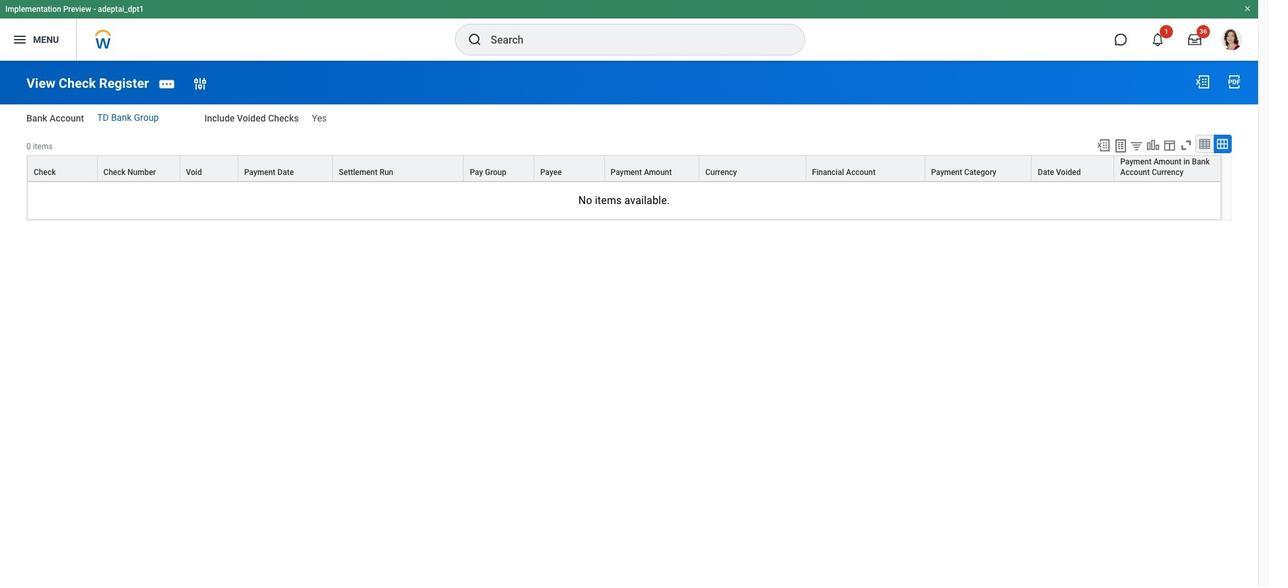 Task type: describe. For each thing, give the bounding box(es) containing it.
export to worksheets image
[[1113, 138, 1129, 154]]

view printable version (pdf) image
[[1227, 74, 1242, 90]]

export to excel image
[[1096, 138, 1111, 152]]

Search Workday  search field
[[491, 25, 777, 54]]

fullscreen image
[[1179, 138, 1194, 152]]

click to view/edit grid preferences image
[[1163, 138, 1177, 152]]

expand table image
[[1216, 137, 1229, 150]]

justify image
[[12, 32, 28, 48]]



Task type: locate. For each thing, give the bounding box(es) containing it.
search image
[[467, 32, 483, 48]]

banner
[[0, 0, 1258, 61]]

inbox large image
[[1188, 33, 1202, 46]]

notifications large image
[[1151, 33, 1165, 46]]

table image
[[1198, 137, 1211, 150]]

row
[[27, 155, 1221, 182]]

profile logan mcneil image
[[1221, 29, 1242, 53]]

change selection image
[[192, 76, 208, 92]]

toolbar
[[1091, 135, 1232, 155]]

view check register - expand/collapse chart image
[[1146, 138, 1161, 152]]

main content
[[0, 61, 1258, 232]]

view check register element
[[26, 75, 149, 91]]

export to excel image
[[1195, 74, 1211, 90]]

select to filter grid data image
[[1130, 139, 1144, 152]]

close environment banner image
[[1244, 5, 1252, 13]]



Task type: vqa. For each thing, say whether or not it's contained in the screenshot.
Tag image
no



